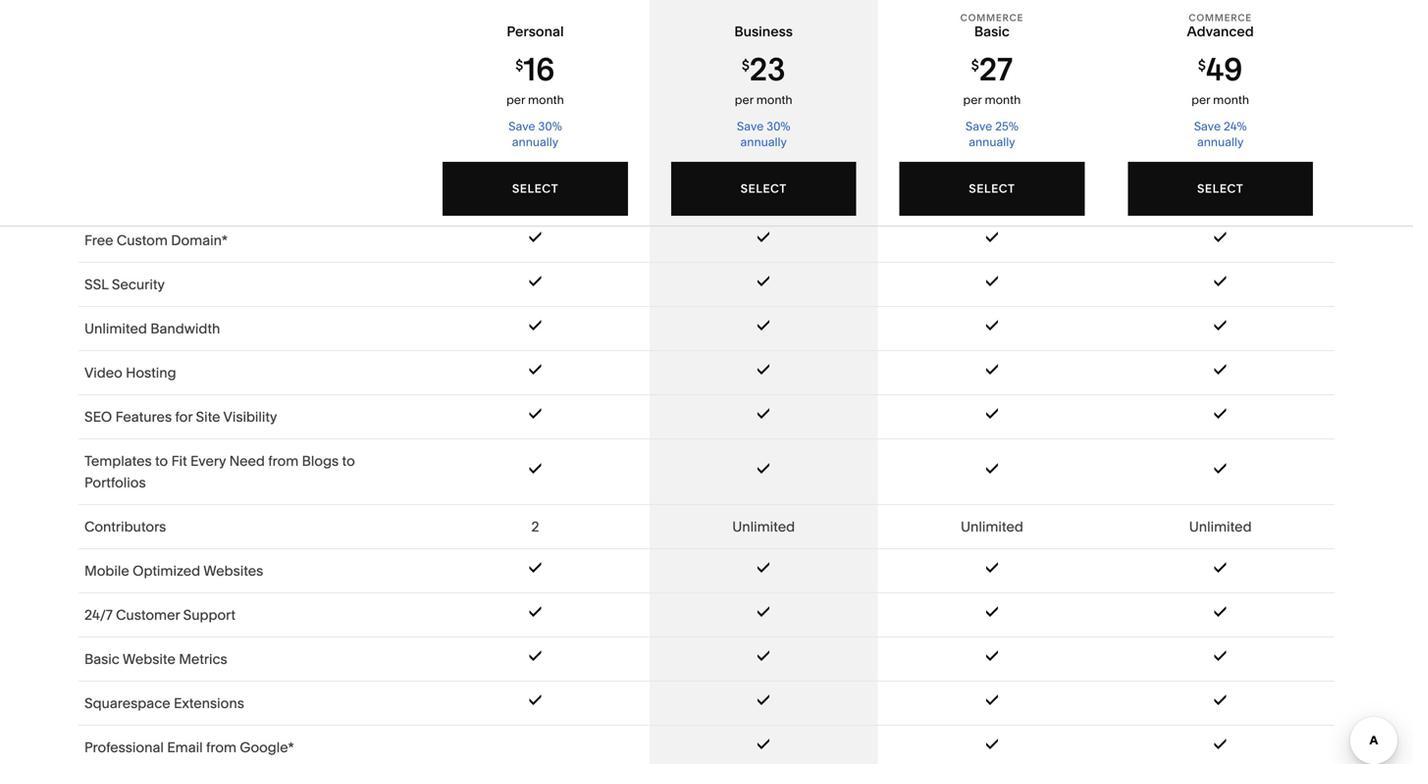 Task type: locate. For each thing, give the bounding box(es) containing it.
month for 27
[[985, 93, 1021, 107]]

month
[[528, 93, 564, 107], [756, 93, 793, 107], [985, 93, 1021, 107], [1213, 93, 1249, 107]]

4 $ from the left
[[1198, 57, 1206, 74]]

2 per from the left
[[735, 93, 754, 107]]

save 30% annually down $ 23 per month
[[737, 119, 791, 149]]

personal
[[507, 23, 564, 40]]

bandwidth
[[150, 320, 220, 337]]

commerce up 49
[[1189, 12, 1252, 24]]

1 select from the left
[[512, 182, 559, 196]]

4 annually from the left
[[1197, 135, 1244, 149]]

websites
[[203, 563, 263, 580]]

0 horizontal spatial 30%
[[538, 119, 562, 133]]

month down 23
[[756, 93, 793, 107]]

annually down $ 23 per month
[[741, 135, 787, 149]]

save left 24%
[[1194, 119, 1221, 133]]

hosting
[[126, 365, 176, 381]]

ssl security
[[84, 276, 165, 293]]

$ 27 per month
[[963, 50, 1021, 107]]

month inside $ 16 per month
[[528, 93, 564, 107]]

1 $ from the left
[[516, 57, 523, 74]]

squarespace
[[84, 695, 170, 712]]

1 horizontal spatial commerce
[[1189, 12, 1252, 24]]

1 horizontal spatial save 30% annually
[[737, 119, 791, 149]]

30% down $ 23 per month
[[767, 119, 791, 133]]

$ down "personal"
[[516, 57, 523, 74]]

25%
[[995, 119, 1019, 133]]

select for fourth select "button" from left
[[1197, 182, 1244, 196]]

3 month from the left
[[985, 93, 1021, 107]]

apple.applelee2001@gmail.com
[[78, 660, 255, 674]]

to left continue
[[672, 729, 685, 746]]

save down $ 23 per month
[[737, 119, 764, 133]]

email
[[167, 740, 203, 756]]

2 save 30% annually from the left
[[737, 119, 791, 149]]

4 save from the left
[[1194, 119, 1221, 133]]

1 per from the left
[[507, 93, 525, 107]]

0 horizontal spatial to
[[155, 453, 168, 470]]

website
[[123, 651, 176, 668]]

4 month from the left
[[1213, 93, 1249, 107]]

1 save 30% annually from the left
[[509, 119, 562, 149]]

per inside $ 23 per month
[[735, 93, 754, 107]]

seo features for site visibility
[[84, 409, 277, 425]]

per for 23
[[735, 93, 754, 107]]

custom
[[117, 232, 168, 249]]

1 horizontal spatial from
[[268, 453, 299, 470]]

$ for 23
[[742, 57, 750, 74]]

0 horizontal spatial from
[[206, 740, 237, 756]]

4 per from the left
[[1192, 93, 1211, 107]]

mobile optimized websites
[[84, 563, 263, 580]]

3 select from the left
[[969, 182, 1015, 196]]

1 save from the left
[[509, 119, 536, 133]]

commerce up 27
[[961, 12, 1024, 24]]

to right blogs
[[342, 453, 355, 470]]

$
[[516, 57, 523, 74], [742, 57, 750, 74], [971, 57, 979, 74], [1198, 57, 1206, 74]]

4 select from the left
[[1197, 182, 1244, 196]]

per for 49
[[1192, 93, 1211, 107]]

to left fit
[[155, 453, 168, 470]]

24/7
[[84, 607, 113, 624]]

30%
[[538, 119, 562, 133], [767, 119, 791, 133]]

annually down 24%
[[1197, 135, 1244, 149]]

month inside $ 49 per month
[[1213, 93, 1249, 107]]

apple
[[78, 644, 112, 658]]

contributors
[[84, 519, 166, 535]]

$ inside $ 49 per month
[[1198, 57, 1206, 74]]

per down 23
[[735, 93, 754, 107]]

commerce basic
[[961, 12, 1024, 40]]

0 horizontal spatial commerce
[[961, 12, 1024, 24]]

free
[[84, 232, 113, 249]]

2 select from the left
[[741, 182, 787, 196]]

0 horizontal spatial save 30% annually
[[509, 119, 562, 149]]

trial
[[494, 729, 518, 746]]

apple lee apple.applelee2001@gmail.com
[[78, 644, 255, 674]]

0 horizontal spatial basic
[[84, 651, 120, 668]]

1 horizontal spatial to
[[342, 453, 355, 470]]

3 per from the left
[[963, 93, 982, 107]]

1 vertical spatial basic
[[84, 651, 120, 668]]

select button
[[443, 162, 628, 216], [671, 162, 856, 216], [900, 162, 1085, 216], [1128, 162, 1313, 216]]

$ inside $ 23 per month
[[742, 57, 750, 74]]

1 horizontal spatial 30%
[[767, 119, 791, 133]]

2 commerce from the left
[[1189, 12, 1252, 24]]

select for third select "button" from right
[[741, 182, 787, 196]]

24%
[[1224, 119, 1247, 133]]

annually inside "save 24% annually"
[[1197, 135, 1244, 149]]

need
[[229, 453, 265, 470]]

unlimited bandwidth
[[84, 320, 220, 337]]

per down 49
[[1192, 93, 1211, 107]]

$ 16 per month
[[507, 50, 564, 107]]

fit
[[171, 453, 187, 470]]

select
[[512, 182, 559, 196], [741, 182, 787, 196], [969, 182, 1015, 196], [1197, 182, 1244, 196]]

$ down advanced
[[1198, 57, 1206, 74]]

$ for 16
[[516, 57, 523, 74]]

$ for 27
[[971, 57, 979, 74]]

settings
[[32, 545, 94, 564]]

support
[[183, 607, 236, 624]]

month inside $ 23 per month
[[756, 93, 793, 107]]

optimized
[[133, 563, 200, 580]]

unlimited
[[84, 320, 147, 337], [732, 519, 795, 535], [961, 519, 1024, 535], [1189, 519, 1252, 535]]

month inside $ 27 per month
[[985, 93, 1021, 107]]

save inside the save 25% annually
[[966, 119, 993, 133]]

portfolios
[[84, 475, 146, 491]]

30% down $ 16 per month
[[538, 119, 562, 133]]

save inside "save 24% annually"
[[1194, 119, 1221, 133]]

from
[[268, 453, 299, 470], [206, 740, 237, 756]]

business
[[735, 23, 793, 40]]

month up the 25%
[[985, 93, 1021, 107]]

1 horizontal spatial basic
[[975, 23, 1010, 40]]

annually
[[512, 135, 559, 149], [741, 135, 787, 149], [969, 135, 1015, 149], [1197, 135, 1244, 149]]

per down 16
[[507, 93, 525, 107]]

month up 24%
[[1213, 93, 1249, 107]]

2 30% from the left
[[767, 119, 791, 133]]

per inside $ 49 per month
[[1192, 93, 1211, 107]]

0 vertical spatial from
[[268, 453, 299, 470]]

30% for 23
[[767, 119, 791, 133]]

squarespace extensions
[[84, 695, 244, 712]]

per inside $ 16 per month
[[507, 93, 525, 107]]

save 30% annually for 16
[[509, 119, 562, 149]]

1 30% from the left
[[538, 119, 562, 133]]

basic down '24/7'
[[84, 651, 120, 668]]

$ 23 per month
[[735, 50, 793, 107]]

from right need
[[268, 453, 299, 470]]

commerce
[[961, 12, 1024, 24], [1189, 12, 1252, 24]]

save 30% annually
[[509, 119, 562, 149], [737, 119, 791, 149]]

mobile
[[84, 563, 129, 580]]

features
[[115, 409, 172, 425]]

$ down business
[[742, 57, 750, 74]]

month for 23
[[756, 93, 793, 107]]

editing
[[749, 729, 794, 746]]

$ inside $ 16 per month
[[516, 57, 523, 74]]

free custom domain*
[[84, 232, 228, 249]]

27
[[979, 50, 1013, 88]]

site.
[[829, 729, 856, 746]]

month down 16
[[528, 93, 564, 107]]

save 25% annually
[[966, 119, 1019, 149]]

ssl
[[84, 276, 108, 293]]

$ down commerce basic
[[971, 57, 979, 74]]

templates
[[84, 453, 152, 470]]

your
[[461, 729, 490, 746]]

basic
[[975, 23, 1010, 40], [84, 651, 120, 668]]

save
[[509, 119, 536, 133], [737, 119, 764, 133], [966, 119, 993, 133], [1194, 119, 1221, 133]]

1 month from the left
[[528, 93, 564, 107]]

basic up 27
[[975, 23, 1010, 40]]

to
[[155, 453, 168, 470], [342, 453, 355, 470], [672, 729, 685, 746]]

save 30% annually down $ 16 per month
[[509, 119, 562, 149]]

commerce inside commerce advanced
[[1189, 12, 1252, 24]]

1 commerce from the left
[[961, 12, 1024, 24]]

annually down $ 16 per month
[[512, 135, 559, 149]]

commerce advanced
[[1187, 12, 1254, 40]]

per
[[507, 93, 525, 107], [735, 93, 754, 107], [963, 93, 982, 107], [1192, 93, 1211, 107]]

24/7 customer support
[[84, 607, 236, 624]]

3 annually from the left
[[969, 135, 1015, 149]]

2 month from the left
[[756, 93, 793, 107]]

3 $ from the left
[[971, 57, 979, 74]]

16
[[523, 50, 555, 88]]

0 vertical spatial basic
[[975, 23, 1010, 40]]

from right email
[[206, 740, 237, 756]]

save left the 25%
[[966, 119, 993, 133]]

$ inside $ 27 per month
[[971, 57, 979, 74]]

per down 27
[[963, 93, 982, 107]]

3 save from the left
[[966, 119, 993, 133]]

per inside $ 27 per month
[[963, 93, 982, 107]]

2 save from the left
[[737, 119, 764, 133]]

annually down the 25%
[[969, 135, 1015, 149]]

save down $ 16 per month
[[509, 119, 536, 133]]

has
[[521, 729, 544, 746]]

per for 16
[[507, 93, 525, 107]]

2 $ from the left
[[742, 57, 750, 74]]



Task type: describe. For each thing, give the bounding box(es) containing it.
month for 49
[[1213, 93, 1249, 107]]

2 annually from the left
[[741, 135, 787, 149]]

30% for 16
[[538, 119, 562, 133]]

products
[[767, 43, 818, 57]]

your trial has expired. subscribe to continue editing your site.
[[461, 729, 856, 746]]

site
[[196, 409, 220, 425]]

your
[[797, 729, 826, 746]]

google*
[[240, 740, 294, 756]]

23
[[750, 50, 786, 88]]

customer
[[116, 607, 180, 624]]

month for 16
[[528, 93, 564, 107]]

domain*
[[171, 232, 228, 249]]

$ for 49
[[1198, 57, 1206, 74]]

save 24% annually
[[1194, 119, 1247, 149]]

per for 27
[[963, 93, 982, 107]]

every
[[190, 453, 226, 470]]

basic inside commerce basic
[[975, 23, 1010, 40]]

blogs
[[302, 453, 339, 470]]

video hosting
[[84, 365, 176, 381]]

commerce for 27
[[961, 12, 1024, 24]]

3 select button from the left
[[900, 162, 1085, 216]]

4 select button from the left
[[1128, 162, 1313, 216]]

lee
[[115, 644, 135, 658]]

1 select button from the left
[[443, 162, 628, 216]]

professional email from google*
[[84, 740, 294, 756]]

settings link
[[32, 544, 218, 567]]

2
[[531, 519, 539, 535]]

2 select button from the left
[[671, 162, 856, 216]]

1 annually from the left
[[512, 135, 559, 149]]

$ 49 per month
[[1192, 50, 1249, 107]]

annually inside the save 25% annually
[[969, 135, 1015, 149]]

visibility
[[223, 409, 277, 425]]

continue
[[689, 729, 746, 746]]

subscribe
[[603, 729, 669, 746]]

expired.
[[547, 729, 600, 746]]

published
[[826, 43, 882, 57]]

select for fourth select "button" from the right
[[512, 182, 559, 196]]

for
[[175, 409, 193, 425]]

select for 3rd select "button" from the left
[[969, 182, 1015, 196]]

basic website metrics
[[84, 651, 227, 668]]

video
[[84, 365, 123, 381]]

professional
[[84, 740, 164, 756]]

extensions
[[174, 695, 244, 712]]

metrics
[[179, 651, 227, 668]]

2 horizontal spatial to
[[672, 729, 685, 746]]

products published
[[767, 43, 882, 57]]

1 vertical spatial from
[[206, 740, 237, 756]]

security
[[112, 276, 165, 293]]

commerce for 49
[[1189, 12, 1252, 24]]

save 30% annually for 23
[[737, 119, 791, 149]]

from inside templates to fit every need from blogs to portfolios
[[268, 453, 299, 470]]

49
[[1206, 50, 1243, 88]]

seo
[[84, 409, 112, 425]]

advanced
[[1187, 23, 1254, 40]]

templates to fit every need from blogs to portfolios
[[84, 453, 355, 491]]



Task type: vqa. For each thing, say whether or not it's contained in the screenshot.
$ 0 associated with Revenue
no



